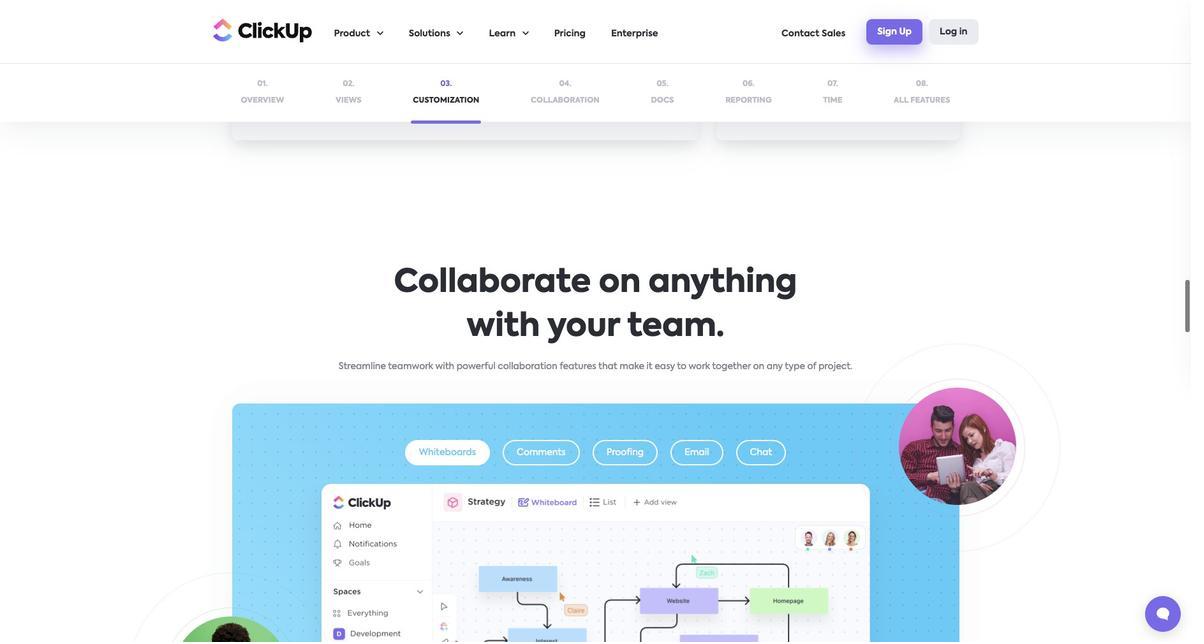 Task type: describe. For each thing, give the bounding box(es) containing it.
in inside create the perfect visual database with relationships. link tasks, documents, integrations and more to access everything you need in one place.
[[343, 108, 351, 117]]

clickup
[[736, 61, 770, 70]]

it
[[647, 363, 653, 371]]

05.
[[657, 80, 669, 88]]

collaborate on anything
[[394, 267, 797, 299]]

contact
[[782, 29, 820, 38]]

keep
[[736, 108, 758, 117]]

anything
[[649, 267, 797, 299]]

log
[[940, 27, 957, 36]]

chat
[[750, 449, 772, 458]]

tools
[[804, 108, 826, 117]]

07.
[[828, 80, 839, 88]]

whiteboards link
[[405, 440, 490, 466]]

sign up button
[[867, 19, 923, 45]]

proofing link
[[593, 440, 658, 466]]

all
[[894, 97, 909, 104]]

favorite
[[736, 77, 771, 86]]

product
[[334, 29, 370, 38]]

relationships image
[[475, 0, 698, 109]]

in inside 'link'
[[960, 27, 968, 36]]

with inside create the perfect visual database with relationships. link tasks, documents, integrations and more to access everything you need in one place.
[[408, 61, 427, 70]]

product button
[[334, 1, 383, 63]]

that
[[599, 363, 618, 371]]

email
[[685, 449, 709, 458]]

in inside clickup integrates with over 1,000 of your favorite tools. sync your team               calendars, messaging apps, cloud storage, and more to keep all of your tools in one place
[[828, 108, 836, 117]]

storage,
[[839, 93, 876, 101]]

and inside create the perfect visual database with relationships. link tasks, documents, integrations and more to access everything you need in one place.
[[307, 93, 324, 101]]

01.
[[257, 80, 268, 88]]

calendars,
[[869, 77, 915, 86]]

your down apps,
[[783, 108, 802, 117]]

documents,
[[360, 77, 413, 86]]

your up calendars,
[[899, 61, 918, 70]]

0 horizontal spatial features
[[560, 363, 597, 371]]

pricing link
[[554, 1, 586, 63]]

tasks,
[[334, 77, 358, 86]]

easy
[[655, 363, 675, 371]]

proofing
[[607, 449, 644, 458]]

powerful
[[457, 363, 496, 371]]

views
[[336, 97, 362, 104]]

contact sales
[[782, 29, 846, 38]]

customization
[[413, 97, 480, 104]]

messaging
[[736, 93, 784, 101]]

1 vertical spatial on
[[753, 363, 765, 371]]

you
[[300, 108, 316, 117]]

to inside clickup integrates with over 1,000 of your favorite tools. sync your team               calendars, messaging apps, cloud storage, and more to keep all of your tools in one place
[[923, 93, 932, 101]]

database
[[363, 61, 406, 70]]

enterprise
[[611, 29, 658, 38]]

sales
[[822, 29, 846, 38]]

sign
[[878, 27, 897, 36]]

access
[[363, 93, 394, 101]]

make
[[620, 363, 645, 371]]

main navigation element
[[334, 1, 979, 63]]

more inside create the perfect visual database with relationships. link tasks, documents, integrations and more to access everything you need in one place.
[[326, 93, 350, 101]]

together
[[712, 363, 751, 371]]

all features
[[894, 97, 951, 104]]

cloud
[[813, 93, 837, 101]]

enterprise link
[[611, 1, 658, 63]]

your up streamline teamwork with powerful collaboration features that make it easy to work together on any type of project.
[[547, 311, 620, 343]]

apps,
[[786, 93, 810, 101]]

perfect
[[301, 61, 334, 70]]

the
[[284, 61, 299, 70]]

more inside clickup integrates with over 1,000 of your favorite tools. sync your team               calendars, messaging apps, cloud storage, and more to keep all of your tools in one place
[[897, 93, 921, 101]]

work
[[689, 363, 710, 371]]

email link
[[671, 440, 723, 466]]

one inside create the perfect visual database with relationships. link tasks, documents, integrations and more to access everything you need in one place.
[[353, 108, 370, 117]]

learn button
[[489, 1, 529, 63]]

two people looking at a tablet image
[[899, 388, 1016, 505]]

collaboration
[[531, 97, 600, 104]]



Task type: locate. For each thing, give the bounding box(es) containing it.
features left 'that'
[[560, 363, 597, 371]]

with your team.
[[467, 311, 725, 343]]

your up cloud
[[822, 77, 841, 86]]

with inside clickup integrates with over 1,000 of your favorite tools. sync your team               calendars, messaging apps, cloud storage, and more to keep all of your tools in one place
[[820, 61, 839, 70]]

03.
[[441, 80, 452, 88]]

one down time
[[838, 108, 855, 117]]

0 horizontal spatial in
[[343, 108, 351, 117]]

in
[[960, 27, 968, 36], [343, 108, 351, 117], [828, 108, 836, 117]]

of right 'all'
[[772, 108, 781, 117]]

in down views
[[343, 108, 351, 117]]

more
[[326, 93, 350, 101], [897, 93, 921, 101]]

2 one from the left
[[838, 108, 855, 117]]

1 horizontal spatial more
[[897, 93, 921, 101]]

solutions
[[409, 29, 451, 38]]

more down 02. at the top left of the page
[[326, 93, 350, 101]]

and down link
[[307, 93, 324, 101]]

learn
[[489, 29, 516, 38]]

chat link
[[736, 440, 786, 466]]

one
[[353, 108, 370, 117], [838, 108, 855, 117]]

teamwork
[[388, 363, 433, 371]]

1 horizontal spatial one
[[838, 108, 855, 117]]

1,000
[[862, 61, 886, 70]]

1 one from the left
[[353, 108, 370, 117]]

project.
[[819, 363, 853, 371]]

any
[[767, 363, 783, 371]]

and
[[307, 93, 324, 101], [878, 93, 895, 101]]

place.
[[372, 108, 399, 117]]

time
[[823, 97, 843, 104]]

whiteboards
[[419, 449, 476, 458]]

collaboration navigation element
[[232, 434, 960, 472]]

08.
[[916, 80, 928, 88]]

on up "with your team."
[[599, 267, 641, 299]]

sync
[[799, 77, 820, 86]]

1 vertical spatial features
[[560, 363, 597, 371]]

in right log
[[960, 27, 968, 36]]

0 horizontal spatial more
[[326, 93, 350, 101]]

1 horizontal spatial to
[[677, 363, 687, 371]]

to inside create the perfect visual database with relationships. link tasks, documents, integrations and more to access everything you need in one place.
[[352, 93, 361, 101]]

1 and from the left
[[307, 93, 324, 101]]

log in
[[940, 27, 968, 36]]

in down time
[[828, 108, 836, 117]]

0 horizontal spatial to
[[352, 93, 361, 101]]

0 vertical spatial features
[[911, 97, 951, 104]]

with
[[408, 61, 427, 70], [820, 61, 839, 70], [467, 311, 540, 343], [436, 363, 455, 371]]

of right type
[[808, 363, 817, 371]]

comments link
[[503, 440, 580, 466]]

2 horizontal spatial of
[[888, 61, 897, 70]]

0 horizontal spatial of
[[772, 108, 781, 117]]

comments
[[517, 449, 566, 458]]

04.
[[559, 80, 571, 88]]

overview
[[241, 97, 284, 104]]

create the perfect visual database with relationships. link tasks, documents, integrations and more to access everything you need in one place.
[[251, 61, 427, 117]]

1 horizontal spatial on
[[753, 363, 765, 371]]

solutions button
[[409, 1, 464, 63]]

to right easy
[[677, 363, 687, 371]]

2 horizontal spatial in
[[960, 27, 968, 36]]

relationships.
[[251, 77, 311, 86]]

0 horizontal spatial one
[[353, 108, 370, 117]]

2 vertical spatial of
[[808, 363, 817, 371]]

features down 08.
[[911, 97, 951, 104]]

streamline
[[339, 363, 386, 371]]

to down 08.
[[923, 93, 932, 101]]

0 vertical spatial on
[[599, 267, 641, 299]]

relationships
[[251, 17, 406, 40]]

to down 02. at the top left of the page
[[352, 93, 361, 101]]

1 horizontal spatial in
[[828, 108, 836, 117]]

log in link
[[929, 19, 979, 45]]

with right database
[[408, 61, 427, 70]]

collaboration
[[498, 363, 558, 371]]

2 more from the left
[[897, 93, 921, 101]]

1 horizontal spatial and
[[878, 93, 895, 101]]

with left powerful
[[436, 363, 455, 371]]

one down views
[[353, 108, 370, 117]]

sign up
[[878, 27, 912, 36]]

on
[[599, 267, 641, 299], [753, 363, 765, 371]]

0 horizontal spatial and
[[307, 93, 324, 101]]

2 and from the left
[[878, 93, 895, 101]]

need
[[318, 108, 341, 117]]

1 horizontal spatial features
[[911, 97, 951, 104]]

2 horizontal spatial to
[[923, 93, 932, 101]]

all
[[760, 108, 770, 117]]

place
[[857, 108, 882, 117]]

contact sales link
[[782, 1, 846, 63]]

on left the any
[[753, 363, 765, 371]]

02.
[[343, 80, 355, 88]]

visual
[[336, 61, 361, 70]]

to
[[352, 93, 361, 101], [923, 93, 932, 101], [677, 363, 687, 371]]

of
[[888, 61, 897, 70], [772, 108, 781, 117], [808, 363, 817, 371]]

over
[[841, 61, 860, 70]]

collaborate
[[394, 267, 591, 299]]

and down calendars,
[[878, 93, 895, 101]]

1 more from the left
[[326, 93, 350, 101]]

0 horizontal spatial on
[[599, 267, 641, 299]]

06.
[[743, 80, 755, 88]]

reporting
[[726, 97, 772, 104]]

of up calendars,
[[888, 61, 897, 70]]

integrations
[[736, 17, 879, 40]]

docs
[[651, 97, 674, 104]]

with down collaborate
[[467, 311, 540, 343]]

everything
[[251, 108, 298, 117]]

0 vertical spatial of
[[888, 61, 897, 70]]

tools.
[[773, 77, 797, 86]]

your
[[899, 61, 918, 70], [822, 77, 841, 86], [783, 108, 802, 117], [547, 311, 620, 343]]

type
[[785, 363, 805, 371]]

integrations
[[251, 93, 305, 101]]

clickup integrates with over 1,000 of your favorite tools. sync your team               calendars, messaging apps, cloud storage, and more to keep all of your tools in one place
[[736, 61, 932, 117]]

create
[[251, 61, 282, 70]]

list
[[334, 1, 782, 63]]

team
[[843, 77, 867, 86]]

link
[[314, 77, 331, 86]]

up
[[900, 27, 912, 36]]

streamline teamwork with powerful collaboration features that make it easy to work together on any type of project.
[[339, 363, 853, 371]]

more down 08.
[[897, 93, 921, 101]]

team.
[[628, 311, 725, 343]]

1 vertical spatial of
[[772, 108, 781, 117]]

integrates
[[772, 61, 817, 70]]

list containing product
[[334, 1, 782, 63]]

and inside clickup integrates with over 1,000 of your favorite tools. sync your team               calendars, messaging apps, cloud storage, and more to keep all of your tools in one place
[[878, 93, 895, 101]]

one inside clickup integrates with over 1,000 of your favorite tools. sync your team               calendars, messaging apps, cloud storage, and more to keep all of your tools in one place
[[838, 108, 855, 117]]

pricing
[[554, 29, 586, 38]]

with up 07.
[[820, 61, 839, 70]]

1 horizontal spatial of
[[808, 363, 817, 371]]



Task type: vqa. For each thing, say whether or not it's contained in the screenshot.
MAKE
yes



